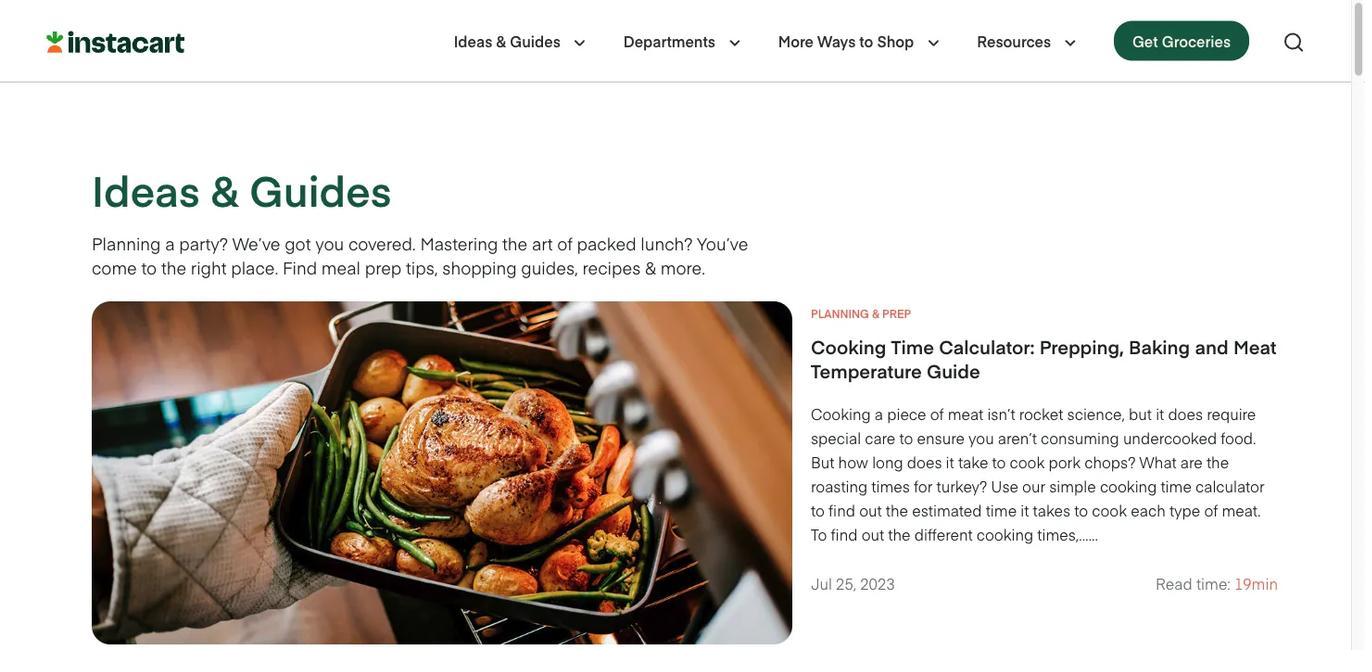 Task type: locate. For each thing, give the bounding box(es) containing it.
lunch?
[[641, 231, 693, 255]]

19min
[[1235, 573, 1279, 594]]

cooking down use
[[977, 524, 1034, 544]]

1 vertical spatial does
[[908, 452, 943, 472]]

undercooked
[[1124, 428, 1218, 448]]

1 horizontal spatial it
[[1021, 500, 1030, 520]]

time down use
[[986, 500, 1017, 520]]

a left the party?
[[165, 231, 175, 255]]

1 horizontal spatial you
[[969, 428, 995, 448]]

0 vertical spatial cooking
[[1101, 476, 1158, 496]]

time up type
[[1161, 476, 1192, 496]]

planning up come
[[92, 231, 161, 255]]

mastering
[[420, 231, 498, 255]]

cooking inside cooking time calculator: prepping, baking and meat temperature guide
[[811, 334, 887, 359]]

2 vertical spatial it
[[1021, 500, 1030, 520]]

a inside planning a party? we've got you covered. mastering the art of packed lunch? you've come to the right place. find meal prep tips, shopping guides, recipes & more.
[[165, 231, 175, 255]]

meat
[[948, 404, 984, 424]]

times,…...
[[1038, 524, 1099, 544]]

cooking down 'planning & prep'
[[811, 334, 887, 359]]

simple
[[1050, 476, 1097, 496]]

0 horizontal spatial does
[[908, 452, 943, 472]]

planning left prep
[[811, 306, 870, 321]]

cook
[[1010, 452, 1045, 472], [1093, 500, 1128, 520]]

1 horizontal spatial time
[[1161, 476, 1192, 496]]

planning inside planning a party? we've got you covered. mastering the art of packed lunch? you've come to the right place. find meal prep tips, shopping guides, recipes & more.
[[92, 231, 161, 255]]

guides,
[[521, 256, 579, 279]]

it right but
[[1157, 404, 1165, 424]]

0 horizontal spatial you
[[315, 231, 344, 255]]

1 horizontal spatial cook
[[1093, 500, 1128, 520]]

1 horizontal spatial guides
[[510, 31, 561, 51]]

piece
[[888, 404, 927, 424]]

each
[[1132, 500, 1166, 520]]

2 horizontal spatial it
[[1157, 404, 1165, 424]]

1 vertical spatial of
[[931, 404, 944, 424]]

cooking down chops?
[[1101, 476, 1158, 496]]

times
[[872, 476, 911, 496]]

0 horizontal spatial ideas
[[92, 161, 200, 218]]

more ways to shop
[[779, 31, 915, 51]]

cooking
[[811, 334, 887, 359], [811, 404, 871, 424]]

1 vertical spatial ideas & guides
[[92, 161, 392, 218]]

1 vertical spatial guides
[[250, 161, 392, 218]]

isn't
[[988, 404, 1016, 424]]

party?
[[179, 231, 228, 255]]

0 horizontal spatial time
[[986, 500, 1017, 520]]

out up 2023
[[862, 524, 885, 544]]

0 horizontal spatial cook
[[1010, 452, 1045, 472]]

1 cooking from the top
[[811, 334, 887, 359]]

recipes
[[583, 256, 641, 279]]

0 vertical spatial planning
[[92, 231, 161, 255]]

1 horizontal spatial planning
[[811, 306, 870, 321]]

1 vertical spatial cooking
[[811, 404, 871, 424]]

planning for planning & prep
[[811, 306, 870, 321]]

of right art
[[557, 231, 573, 255]]

guides inside navigation
[[510, 31, 561, 51]]

instacart corporate image
[[46, 31, 185, 53]]

what
[[1140, 452, 1177, 472]]

planning for planning a party? we've got you covered. mastering the art of packed lunch? you've come to the right place. find meal prep tips, shopping guides, recipes & more.
[[92, 231, 161, 255]]

25,
[[837, 573, 857, 594]]

cooking time calculator: prepping, baking and meat temperature guide image
[[92, 301, 793, 645]]

cooking up special
[[811, 404, 871, 424]]

turkey?
[[937, 476, 988, 496]]

planning a party? we've got you covered. mastering the art of packed lunch? you've come to the right place. find meal prep tips, shopping guides, recipes & more.
[[92, 231, 749, 279]]

a
[[165, 231, 175, 255], [875, 404, 884, 424]]

special
[[811, 428, 862, 448]]

of right type
[[1205, 500, 1219, 520]]

the down times
[[886, 500, 909, 520]]

food.
[[1222, 428, 1257, 448]]

got
[[285, 231, 311, 255]]

to inside more ways to shop link
[[860, 31, 874, 51]]

0 vertical spatial guides
[[510, 31, 561, 51]]

cooking inside the cooking a piece of meat isn't rocket science, but it does require special care to ensure you aren't consuming undercooked food. but how long does it take to cook pork chops? what are the roasting times for turkey? use our simple cooking time calculator to find out the estimated time it takes to cook each type of meat. to find out the different cooking times,…...
[[811, 404, 871, 424]]

1 horizontal spatial does
[[1169, 404, 1204, 424]]

0 vertical spatial a
[[165, 231, 175, 255]]

cooking
[[1101, 476, 1158, 496], [977, 524, 1034, 544]]

chops?
[[1085, 452, 1136, 472]]

of inside planning a party? we've got you covered. mastering the art of packed lunch? you've come to the right place. find meal prep tips, shopping guides, recipes & more.
[[557, 231, 573, 255]]

0 vertical spatial ideas
[[454, 31, 493, 51]]

1 vertical spatial you
[[969, 428, 995, 448]]

navigation
[[454, 19, 1306, 62]]

require
[[1208, 404, 1257, 424]]

out down times
[[860, 500, 883, 520]]

resources link
[[978, 30, 1052, 52]]

1 horizontal spatial of
[[931, 404, 944, 424]]

0 horizontal spatial guides
[[250, 161, 392, 218]]

the
[[503, 231, 528, 255], [161, 256, 187, 279], [1207, 452, 1230, 472], [886, 500, 909, 520], [889, 524, 911, 544]]

takes
[[1034, 500, 1071, 520]]

cooking for cooking time calculator: prepping, baking and meat temperature guide
[[811, 334, 887, 359]]

prep
[[883, 306, 912, 321]]

find
[[829, 500, 856, 520], [831, 524, 858, 544]]

1 vertical spatial out
[[862, 524, 885, 544]]

you up take
[[969, 428, 995, 448]]

resources
[[978, 31, 1052, 51]]

2 horizontal spatial of
[[1205, 500, 1219, 520]]

0 vertical spatial cooking
[[811, 334, 887, 359]]

a inside the cooking a piece of meat isn't rocket science, but it does require special care to ensure you aren't consuming undercooked food. but how long does it take to cook pork chops? what are the roasting times for turkey? use our simple cooking time calculator to find out the estimated time it takes to cook each type of meat. to find out the different cooking times,…...
[[875, 404, 884, 424]]

come
[[92, 256, 137, 279]]

&
[[496, 31, 506, 51], [211, 161, 239, 218], [645, 256, 657, 279], [873, 306, 880, 321]]

& inside planning a party? we've got you covered. mastering the art of packed lunch? you've come to the right place. find meal prep tips, shopping guides, recipes & more.
[[645, 256, 657, 279]]

0 vertical spatial does
[[1169, 404, 1204, 424]]

you've
[[697, 231, 749, 255]]

1 horizontal spatial a
[[875, 404, 884, 424]]

does
[[1169, 404, 1204, 424], [908, 452, 943, 472]]

1 horizontal spatial ideas
[[454, 31, 493, 51]]

0 vertical spatial you
[[315, 231, 344, 255]]

planning
[[92, 231, 161, 255], [811, 306, 870, 321]]

does up for
[[908, 452, 943, 472]]

of
[[557, 231, 573, 255], [931, 404, 944, 424], [1205, 500, 1219, 520]]

you inside the cooking a piece of meat isn't rocket science, but it does require special care to ensure you aren't consuming undercooked food. but how long does it take to cook pork chops? what are the roasting times for turkey? use our simple cooking time calculator to find out the estimated time it takes to cook each type of meat. to find out the different cooking times,…...
[[969, 428, 995, 448]]

0 horizontal spatial planning
[[92, 231, 161, 255]]

our
[[1023, 476, 1046, 496]]

ideas
[[454, 31, 493, 51], [92, 161, 200, 218]]

0 vertical spatial ideas & guides
[[454, 31, 561, 51]]

aren't
[[999, 428, 1038, 448]]

the left art
[[503, 231, 528, 255]]

it down the our
[[1021, 500, 1030, 520]]

to right come
[[141, 256, 157, 279]]

time
[[1161, 476, 1192, 496], [986, 500, 1017, 520]]

it
[[1157, 404, 1165, 424], [946, 452, 955, 472], [1021, 500, 1030, 520]]

0 vertical spatial find
[[829, 500, 856, 520]]

0 horizontal spatial of
[[557, 231, 573, 255]]

you up meal
[[315, 231, 344, 255]]

prep
[[365, 256, 402, 279]]

ideas & guides link
[[454, 30, 561, 52]]

1 vertical spatial cook
[[1093, 500, 1128, 520]]

you
[[315, 231, 344, 255], [969, 428, 995, 448]]

0 horizontal spatial it
[[946, 452, 955, 472]]

to left the shop
[[860, 31, 874, 51]]

0 horizontal spatial a
[[165, 231, 175, 255]]

find down roasting
[[829, 500, 856, 520]]

get groceries link
[[1115, 21, 1250, 61]]

find right to
[[831, 524, 858, 544]]

2023
[[861, 573, 895, 594]]

guides
[[510, 31, 561, 51], [250, 161, 392, 218]]

0 vertical spatial time
[[1161, 476, 1192, 496]]

it left take
[[946, 452, 955, 472]]

0 vertical spatial of
[[557, 231, 573, 255]]

care
[[865, 428, 896, 448]]

cook up the our
[[1010, 452, 1045, 472]]

ideas & guides
[[454, 31, 561, 51], [92, 161, 392, 218]]

a up care
[[875, 404, 884, 424]]

take
[[959, 452, 989, 472]]

cook left each
[[1093, 500, 1128, 520]]

2 cooking from the top
[[811, 404, 871, 424]]

does up undercooked
[[1169, 404, 1204, 424]]

of up ensure
[[931, 404, 944, 424]]

1 vertical spatial time
[[986, 500, 1017, 520]]

1 vertical spatial planning
[[811, 306, 870, 321]]

place.
[[231, 256, 278, 279]]

& inside ideas & guides link
[[496, 31, 506, 51]]

a for cooking
[[875, 404, 884, 424]]

1 vertical spatial cooking
[[977, 524, 1034, 544]]

1 vertical spatial a
[[875, 404, 884, 424]]



Task type: vqa. For each thing, say whether or not it's contained in the screenshot.
99 within $ 3 99
no



Task type: describe. For each thing, give the bounding box(es) containing it.
departments link
[[624, 30, 716, 52]]

ways
[[818, 31, 856, 51]]

more ways to shop link
[[779, 30, 915, 52]]

1 horizontal spatial ideas & guides
[[454, 31, 561, 51]]

1 horizontal spatial cooking
[[1101, 476, 1158, 496]]

jul
[[811, 573, 833, 594]]

0 horizontal spatial ideas & guides
[[92, 161, 392, 218]]

use
[[992, 476, 1019, 496]]

to down piece
[[900, 428, 914, 448]]

1 vertical spatial ideas
[[92, 161, 200, 218]]

baking
[[1130, 334, 1191, 359]]

we've
[[232, 231, 281, 255]]

groceries
[[1163, 31, 1231, 51]]

read time: 19min
[[1156, 573, 1279, 594]]

get groceries
[[1133, 31, 1231, 51]]

guide
[[927, 358, 981, 384]]

time:
[[1197, 573, 1231, 594]]

0 vertical spatial cook
[[1010, 452, 1045, 472]]

0 vertical spatial it
[[1157, 404, 1165, 424]]

are
[[1181, 452, 1203, 472]]

temperature
[[811, 358, 922, 384]]

planning & prep
[[811, 306, 912, 321]]

a for planning
[[165, 231, 175, 255]]

cooking a piece of meat isn't rocket science, but it does require special care to ensure you aren't consuming undercooked food. but how long does it take to cook pork chops? what are the roasting times for turkey? use our simple cooking time calculator to find out the estimated time it takes to cook each type of meat. to find out the different cooking times,…...
[[811, 404, 1265, 544]]

more
[[779, 31, 814, 51]]

prepping,
[[1040, 334, 1125, 359]]

1 vertical spatial find
[[831, 524, 858, 544]]

pork
[[1049, 452, 1081, 472]]

consuming
[[1041, 428, 1120, 448]]

jul 25, 2023
[[811, 573, 895, 594]]

2 vertical spatial of
[[1205, 500, 1219, 520]]

tips,
[[406, 256, 438, 279]]

cooking time calculator: prepping, baking and meat temperature guide
[[811, 334, 1277, 384]]

cooking time calculator: prepping, baking and meat temperature guide link
[[811, 334, 1279, 384]]

to down simple
[[1075, 500, 1089, 520]]

packed
[[577, 231, 637, 255]]

roasting
[[811, 476, 868, 496]]

meal
[[322, 256, 361, 279]]

you inside planning a party? we've got you covered. mastering the art of packed lunch? you've come to the right place. find meal prep tips, shopping guides, recipes & more.
[[315, 231, 344, 255]]

get
[[1133, 31, 1159, 51]]

more.
[[661, 256, 706, 279]]

science,
[[1068, 404, 1126, 424]]

0 vertical spatial out
[[860, 500, 883, 520]]

to up use
[[993, 452, 1007, 472]]

the right "are"
[[1207, 452, 1230, 472]]

right
[[191, 256, 227, 279]]

ideas inside navigation
[[454, 31, 493, 51]]

time
[[892, 334, 935, 359]]

find
[[283, 256, 317, 279]]

to
[[811, 524, 828, 544]]

long
[[873, 452, 904, 472]]

calculator
[[1196, 476, 1265, 496]]

for
[[914, 476, 933, 496]]

how
[[839, 452, 869, 472]]

the left the right
[[161, 256, 187, 279]]

different
[[915, 524, 973, 544]]

estimated
[[913, 500, 983, 520]]

the left different
[[889, 524, 911, 544]]

but
[[811, 452, 835, 472]]

departments
[[624, 31, 716, 51]]

cooking for cooking a piece of meat isn't rocket science, but it does require special care to ensure you aren't consuming undercooked food. but how long does it take to cook pork chops? what are the roasting times for turkey? use our simple cooking time calculator to find out the estimated time it takes to cook each type of meat. to find out the different cooking times,…...
[[811, 404, 871, 424]]

calculator:
[[940, 334, 1035, 359]]

0 horizontal spatial cooking
[[977, 524, 1034, 544]]

type
[[1170, 500, 1201, 520]]

meat
[[1234, 334, 1277, 359]]

art
[[532, 231, 553, 255]]

shopping
[[443, 256, 517, 279]]

read
[[1156, 573, 1193, 594]]

to inside planning a party? we've got you covered. mastering the art of packed lunch? you've come to the right place. find meal prep tips, shopping guides, recipes & more.
[[141, 256, 157, 279]]

navigation containing ideas & guides
[[454, 19, 1306, 62]]

but
[[1130, 404, 1153, 424]]

rocket
[[1020, 404, 1064, 424]]

to up to
[[811, 500, 825, 520]]

and
[[1196, 334, 1229, 359]]

meat.
[[1223, 500, 1262, 520]]

covered.
[[349, 231, 416, 255]]

search image
[[1283, 31, 1306, 53]]

ensure
[[918, 428, 965, 448]]

shop
[[878, 31, 915, 51]]

1 vertical spatial it
[[946, 452, 955, 472]]



